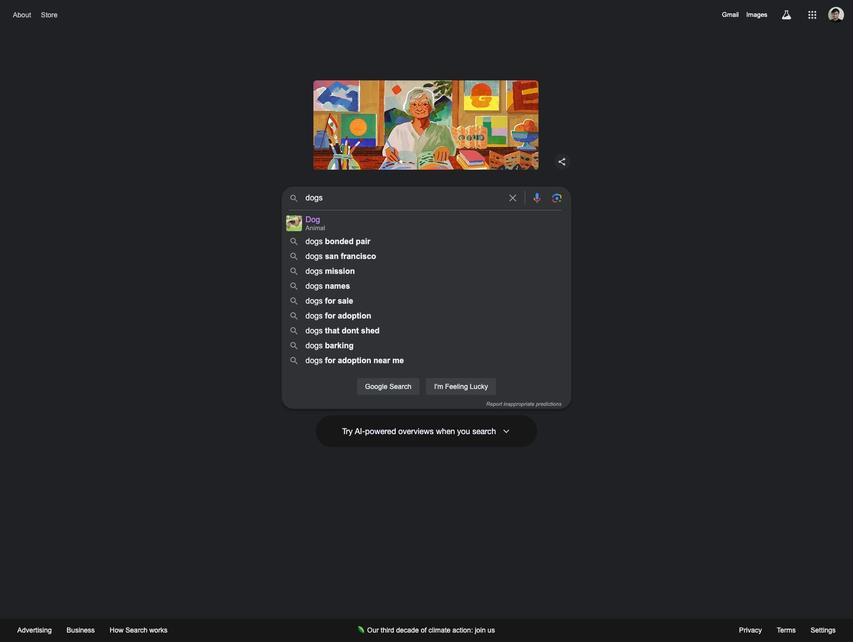 Task type: locate. For each thing, give the bounding box(es) containing it.
list box
[[282, 212, 572, 368]]

None search field
[[10, 184, 843, 409]]

dogs option
[[306, 215, 543, 232]]

search by image image
[[551, 192, 563, 204]]

search labs image
[[781, 9, 793, 21]]



Task type: vqa. For each thing, say whether or not it's contained in the screenshot.
Search Labs image
yes



Task type: describe. For each thing, give the bounding box(es) containing it.
Search text field
[[306, 193, 501, 206]]

search by voice image
[[531, 192, 543, 204]]

celebrating etel adnan image
[[303, 74, 551, 174]]

I'm Feeling Lucky submit
[[426, 378, 497, 395]]



